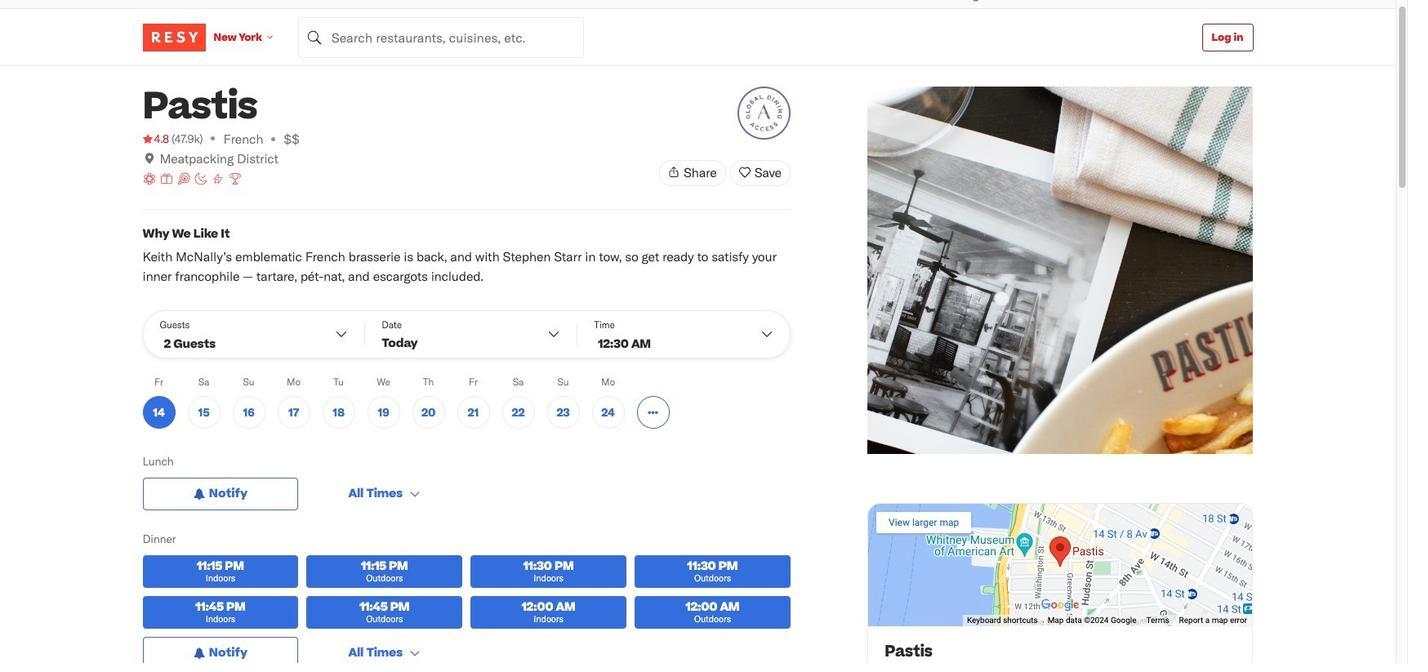 Task type: describe. For each thing, give the bounding box(es) containing it.
4.8 out of 5 stars image
[[143, 131, 169, 147]]



Task type: locate. For each thing, give the bounding box(es) containing it.
Search restaurants, cuisines, etc. text field
[[298, 17, 584, 58]]

None field
[[298, 17, 584, 58]]



Task type: vqa. For each thing, say whether or not it's contained in the screenshot.
4.8 out of 5 stars Image
yes



